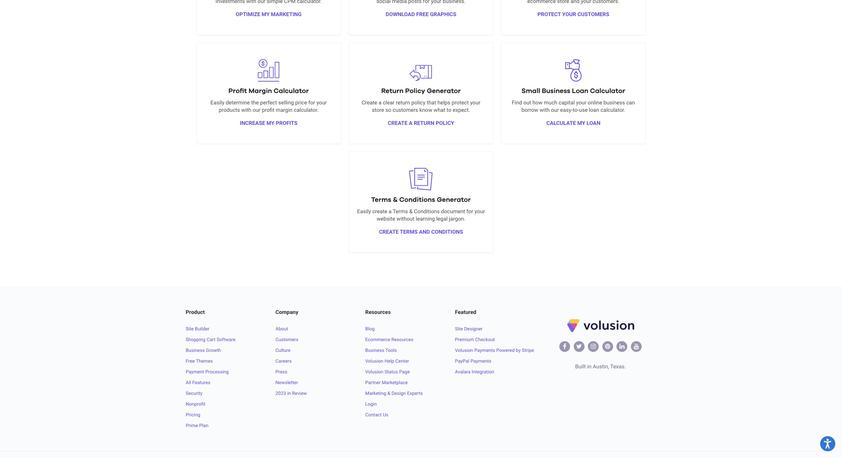Task type: locate. For each thing, give the bounding box(es) containing it.
in right 2023
[[287, 391, 291, 397]]

free up the payment on the left bottom of page
[[186, 359, 195, 364]]

site up premium
[[455, 327, 463, 332]]

0 horizontal spatial a
[[379, 99, 382, 106]]

in for review
[[287, 391, 291, 397]]

generator up "helps"
[[427, 88, 461, 94]]

follow volusion on instagram image
[[591, 344, 596, 350]]

product
[[186, 309, 205, 316]]

volusion down business tools
[[365, 359, 383, 364]]

selling
[[278, 99, 294, 106]]

1 vertical spatial payments
[[471, 359, 491, 364]]

& inside 'easily create a terms & conditions document for your website without learning legal jargon.'
[[409, 208, 413, 215]]

resources up blog
[[365, 309, 391, 316]]

0 horizontal spatial easily
[[211, 99, 224, 106]]

1 horizontal spatial customers
[[578, 11, 609, 18]]

shopping cart software link
[[186, 337, 235, 343]]

expect.
[[453, 107, 470, 113]]

1 horizontal spatial free
[[416, 11, 429, 18]]

profit margin calculator
[[228, 88, 309, 94]]

security
[[186, 391, 203, 397]]

resources
[[365, 309, 391, 316], [391, 337, 414, 343]]

0 horizontal spatial business
[[186, 348, 205, 353]]

1 calculator. from the left
[[294, 107, 319, 113]]

that
[[427, 99, 436, 106]]

0 vertical spatial in
[[587, 364, 592, 370]]

our
[[253, 107, 261, 113], [551, 107, 559, 113]]

0 horizontal spatial resources
[[365, 309, 391, 316]]

small business loan calculator
[[522, 88, 625, 94]]

generator up document
[[437, 197, 471, 203]]

2 horizontal spatial business
[[542, 88, 570, 94]]

shopping cart software
[[186, 337, 235, 343]]

0 horizontal spatial free
[[186, 359, 195, 364]]

protect
[[452, 99, 469, 106]]

2 vertical spatial &
[[387, 391, 390, 397]]

0 vertical spatial a
[[379, 99, 382, 106]]

1 vertical spatial in
[[287, 391, 291, 397]]

0 vertical spatial for
[[308, 99, 315, 106]]

volusion status page
[[365, 370, 410, 375]]

price
[[295, 99, 307, 106]]

calculator. down the business
[[601, 107, 625, 113]]

free left graphics
[[416, 11, 429, 18]]

my for small
[[577, 120, 585, 127]]

business up much
[[542, 88, 570, 94]]

terms down without
[[400, 229, 418, 235]]

1 vertical spatial free
[[186, 359, 195, 364]]

loan for my
[[587, 120, 601, 127]]

volusion up partner
[[365, 370, 383, 375]]

business loan icon image
[[562, 59, 585, 82]]

& up without
[[409, 208, 413, 215]]

1 horizontal spatial resources
[[391, 337, 414, 343]]

terms up create
[[371, 197, 391, 203]]

business growth
[[186, 348, 221, 353]]

contact us link
[[365, 413, 388, 418]]

easily left create
[[357, 208, 371, 215]]

find out how much capital your online business can borrow with our easy-to-use loan calculator.
[[512, 99, 635, 113]]

customers right the your
[[578, 11, 609, 18]]

featured
[[455, 309, 476, 316]]

1 horizontal spatial calculator
[[590, 88, 625, 94]]

1 vertical spatial create
[[388, 120, 408, 127]]

careers link
[[276, 359, 292, 364]]

terms up without
[[393, 208, 408, 215]]

1 vertical spatial conditions
[[414, 208, 440, 215]]

easily up products
[[211, 99, 224, 106]]

1 with from the left
[[241, 107, 251, 113]]

2 horizontal spatial &
[[409, 208, 413, 215]]

a up store
[[379, 99, 382, 106]]

0 horizontal spatial for
[[308, 99, 315, 106]]

calculate my loan link
[[546, 120, 601, 127]]

2 vertical spatial volusion
[[365, 370, 383, 375]]

1 horizontal spatial policy
[[436, 120, 454, 127]]

can
[[626, 99, 635, 106]]

payments down the checkout
[[474, 348, 495, 353]]

follow volusion on linkedin image
[[620, 344, 625, 350]]

create a clear return policy that helps protect your store so customers know what to expect.
[[362, 99, 481, 113]]

for inside 'easily create a terms & conditions document for your website without learning legal jargon.'
[[467, 208, 473, 215]]

login
[[365, 402, 377, 407]]

avalara integration
[[455, 370, 494, 375]]

0 vertical spatial &
[[393, 197, 398, 203]]

0 vertical spatial marketing
[[271, 11, 302, 18]]

1 site from the left
[[186, 327, 194, 332]]

volusion for volusion help center
[[365, 359, 383, 364]]

our down much
[[551, 107, 559, 113]]

policy down to
[[436, 120, 454, 127]]

2023 in review
[[276, 391, 307, 397]]

a
[[379, 99, 382, 106], [409, 120, 412, 127], [389, 208, 392, 215]]

& left design on the bottom of the page
[[387, 391, 390, 397]]

0 horizontal spatial calculator
[[274, 88, 309, 94]]

payments for volusion
[[474, 348, 495, 353]]

volusion payments powered by stripe link
[[455, 348, 534, 353]]

processing
[[205, 370, 229, 375]]

increase
[[240, 120, 265, 127]]

borrow
[[522, 107, 538, 113]]

about
[[276, 327, 288, 332]]

1 horizontal spatial in
[[587, 364, 592, 370]]

all features link
[[186, 380, 210, 386]]

site
[[186, 327, 194, 332], [455, 327, 463, 332]]

business down ecommerce
[[365, 348, 384, 353]]

policy
[[405, 88, 425, 94], [436, 120, 454, 127]]

resources up tools
[[391, 337, 414, 343]]

download
[[386, 11, 415, 18]]

0 vertical spatial payments
[[474, 348, 495, 353]]

calculator up the selling
[[274, 88, 309, 94]]

0 vertical spatial easily
[[211, 99, 224, 106]]

1 vertical spatial for
[[467, 208, 473, 215]]

1 horizontal spatial with
[[540, 107, 550, 113]]

0 vertical spatial loan
[[572, 88, 589, 94]]

loan up find out how much capital your online business can borrow with our easy-to-use loan calculator.
[[572, 88, 589, 94]]

return down the "know"
[[414, 120, 434, 127]]

0 horizontal spatial &
[[387, 391, 390, 397]]

increase my profits
[[240, 120, 297, 127]]

create down website
[[379, 229, 399, 235]]

1 horizontal spatial a
[[389, 208, 392, 215]]

all
[[186, 380, 191, 386]]

designer
[[464, 327, 483, 332]]

easily
[[211, 99, 224, 106], [357, 208, 371, 215]]

premium
[[455, 337, 474, 343]]

with down 'determine'
[[241, 107, 251, 113]]

1 horizontal spatial easily
[[357, 208, 371, 215]]

calculator. down the "price"
[[294, 107, 319, 113]]

1 vertical spatial loan
[[587, 120, 601, 127]]

a down customers
[[409, 120, 412, 127]]

growth
[[206, 348, 221, 353]]

much
[[544, 99, 557, 106]]

create down customers
[[388, 120, 408, 127]]

& up website
[[393, 197, 398, 203]]

& for design
[[387, 391, 390, 397]]

0 vertical spatial terms
[[371, 197, 391, 203]]

1 vertical spatial easily
[[357, 208, 371, 215]]

margin
[[276, 107, 293, 113]]

0 horizontal spatial calculator.
[[294, 107, 319, 113]]

calculator
[[274, 88, 309, 94], [590, 88, 625, 94]]

center
[[395, 359, 409, 364]]

create
[[362, 99, 377, 106], [388, 120, 408, 127], [379, 229, 399, 235]]

2 calculator. from the left
[[601, 107, 625, 113]]

terms and conditions icon image
[[409, 168, 433, 191]]

your
[[562, 11, 576, 18]]

press link
[[276, 370, 287, 375]]

careers
[[276, 359, 292, 364]]

business tools
[[365, 348, 397, 353]]

0 horizontal spatial marketing
[[271, 11, 302, 18]]

1 our from the left
[[253, 107, 261, 113]]

conditions up 'easily create a terms & conditions document for your website without learning legal jargon.'
[[399, 197, 435, 203]]

2023 in review link
[[276, 391, 307, 397]]

site up shopping
[[186, 327, 194, 332]]

what
[[434, 107, 445, 113]]

loan down "loan"
[[587, 120, 601, 127]]

2 horizontal spatial a
[[409, 120, 412, 127]]

easily inside 'easily create a terms & conditions document for your website without learning legal jargon.'
[[357, 208, 371, 215]]

our down the
[[253, 107, 261, 113]]

2 vertical spatial create
[[379, 229, 399, 235]]

nonprofit
[[186, 402, 205, 407]]

0 horizontal spatial in
[[287, 391, 291, 397]]

1 vertical spatial customers
[[276, 337, 298, 343]]

1 vertical spatial &
[[409, 208, 413, 215]]

1 vertical spatial a
[[409, 120, 412, 127]]

contact
[[365, 413, 382, 418]]

return policy generator
[[381, 88, 461, 94]]

0 horizontal spatial customers
[[276, 337, 298, 343]]

1 horizontal spatial for
[[467, 208, 473, 215]]

a inside create a clear return policy that helps protect your store so customers know what to expect.
[[379, 99, 382, 106]]

ecommerce software by volusion image
[[566, 319, 635, 339]]

partner marketplace link
[[365, 380, 408, 386]]

1 horizontal spatial &
[[393, 197, 398, 203]]

2 site from the left
[[455, 327, 463, 332]]

avalara integration link
[[455, 370, 494, 375]]

in right built
[[587, 364, 592, 370]]

return policy icon image
[[409, 59, 433, 82]]

1 vertical spatial terms
[[393, 208, 408, 215]]

volusion down premium
[[455, 348, 473, 353]]

0 horizontal spatial site
[[186, 327, 194, 332]]

payment
[[186, 370, 204, 375]]

volusion help center link
[[365, 359, 409, 364]]

1 vertical spatial return
[[414, 120, 434, 127]]

payments up integration
[[471, 359, 491, 364]]

a up website
[[389, 208, 392, 215]]

0 horizontal spatial with
[[241, 107, 251, 113]]

my down profit
[[267, 120, 274, 127]]

volusion for volusion payments powered by stripe
[[455, 348, 473, 353]]

0 horizontal spatial policy
[[405, 88, 425, 94]]

your right the "price"
[[317, 99, 327, 106]]

policy up policy
[[405, 88, 425, 94]]

for right the "price"
[[308, 99, 315, 106]]

company
[[276, 309, 298, 316]]

a for return
[[409, 120, 412, 127]]

2 vertical spatial a
[[389, 208, 392, 215]]

1 horizontal spatial site
[[455, 327, 463, 332]]

your right 'protect'
[[470, 99, 481, 106]]

create up store
[[362, 99, 377, 106]]

conditions up "learning"
[[414, 208, 440, 215]]

jargon.
[[449, 216, 465, 222]]

my down use
[[577, 120, 585, 127]]

business for product
[[186, 348, 205, 353]]

follow volusion on pinterest image
[[605, 344, 610, 350]]

1 horizontal spatial our
[[551, 107, 559, 113]]

loan for business
[[572, 88, 589, 94]]

marketing & design experts link
[[365, 391, 423, 397]]

0 vertical spatial create
[[362, 99, 377, 106]]

for right document
[[467, 208, 473, 215]]

our inside easily determine the perfect selling price for your products with our profit margin calculator.
[[253, 107, 261, 113]]

2 vertical spatial terms
[[400, 229, 418, 235]]

paypal payments
[[455, 359, 491, 364]]

your right document
[[475, 208, 485, 215]]

site builder link
[[186, 327, 209, 332]]

security link
[[186, 391, 203, 397]]

download free graphics
[[386, 11, 456, 18]]

2 with from the left
[[540, 107, 550, 113]]

to
[[447, 107, 451, 113]]

products
[[219, 107, 240, 113]]

calculator up the business
[[590, 88, 625, 94]]

margin
[[249, 88, 272, 94]]

2 our from the left
[[551, 107, 559, 113]]

pricing
[[186, 413, 200, 418]]

free themes link
[[186, 359, 213, 364]]

1 vertical spatial volusion
[[365, 359, 383, 364]]

your inside easily determine the perfect selling price for your products with our profit margin calculator.
[[317, 99, 327, 106]]

customers up culture link at the left of the page
[[276, 337, 298, 343]]

1 vertical spatial resources
[[391, 337, 414, 343]]

business
[[542, 88, 570, 94], [186, 348, 205, 353], [365, 348, 384, 353]]

terms inside 'easily create a terms & conditions document for your website without learning legal jargon.'
[[393, 208, 408, 215]]

open accessibe: accessibility options, statement and help image
[[824, 439, 832, 449]]

business down shopping
[[186, 348, 205, 353]]

checkout
[[475, 337, 495, 343]]

culture
[[276, 348, 291, 353]]

easily inside easily determine the perfect selling price for your products with our profit margin calculator.
[[211, 99, 224, 106]]

1 horizontal spatial marketing
[[365, 391, 386, 397]]

0 horizontal spatial return
[[381, 88, 404, 94]]

design
[[392, 391, 406, 397]]

0 horizontal spatial our
[[253, 107, 261, 113]]

0 vertical spatial volusion
[[455, 348, 473, 353]]

1 horizontal spatial calculator.
[[601, 107, 625, 113]]

conditions down 'legal'
[[431, 229, 463, 235]]

return up the clear on the top of the page
[[381, 88, 404, 94]]

austin,
[[593, 364, 609, 370]]

with down much
[[540, 107, 550, 113]]

conditions
[[399, 197, 435, 203], [414, 208, 440, 215], [431, 229, 463, 235]]

your up use
[[576, 99, 587, 106]]

newsletter
[[276, 380, 298, 386]]

my for profit
[[267, 120, 274, 127]]

software
[[217, 337, 235, 343]]

0 vertical spatial conditions
[[399, 197, 435, 203]]

1 horizontal spatial return
[[414, 120, 434, 127]]

1 horizontal spatial business
[[365, 348, 384, 353]]



Task type: vqa. For each thing, say whether or not it's contained in the screenshot.


Task type: describe. For each thing, give the bounding box(es) containing it.
calculator. inside easily determine the perfect selling price for your products with our profit margin calculator.
[[294, 107, 319, 113]]

create terms and conditions
[[379, 229, 463, 235]]

0 vertical spatial policy
[[405, 88, 425, 94]]

avalara
[[455, 370, 471, 375]]

0 vertical spatial resources
[[365, 309, 391, 316]]

prime plan
[[186, 423, 209, 429]]

conditions inside 'easily create a terms & conditions document for your website without learning legal jargon.'
[[414, 208, 440, 215]]

clear
[[383, 99, 395, 106]]

increase my profits link
[[240, 120, 297, 127]]

your inside find out how much capital your online business can borrow with our easy-to-use loan calculator.
[[576, 99, 587, 106]]

us
[[383, 413, 388, 418]]

integration
[[472, 370, 494, 375]]

protect
[[538, 11, 561, 18]]

0 vertical spatial return
[[381, 88, 404, 94]]

site designer link
[[455, 327, 483, 332]]

1 vertical spatial marketing
[[365, 391, 386, 397]]

volusion status page link
[[365, 370, 410, 375]]

blog link
[[365, 327, 375, 332]]

tools
[[385, 348, 397, 353]]

1 vertical spatial generator
[[437, 197, 471, 203]]

volusion for volusion status page
[[365, 370, 383, 375]]

all features
[[186, 380, 210, 386]]

with inside easily determine the perfect selling price for your products with our profit margin calculator.
[[241, 107, 251, 113]]

customers
[[393, 107, 418, 113]]

a for clear
[[379, 99, 382, 106]]

plan
[[199, 423, 209, 429]]

features
[[192, 380, 210, 386]]

payment processing
[[186, 370, 229, 375]]

stripe
[[522, 348, 534, 353]]

protect your customers link
[[538, 11, 609, 18]]

business for resources
[[365, 348, 384, 353]]

follow volusion on twitter image
[[576, 344, 582, 350]]

my right optimize
[[262, 11, 270, 18]]

about link
[[276, 327, 288, 332]]

profit
[[262, 107, 274, 113]]

payment processing link
[[186, 370, 229, 375]]

follow volusion on youtube image
[[634, 344, 639, 350]]

your inside 'easily create a terms & conditions document for your website without learning legal jargon.'
[[475, 208, 485, 215]]

create for return
[[388, 120, 408, 127]]

for inside easily determine the perfect selling price for your products with our profit margin calculator.
[[308, 99, 315, 106]]

paypal
[[455, 359, 469, 364]]

profit margin calculator icon image
[[257, 59, 280, 82]]

document
[[441, 208, 465, 215]]

your inside create a clear return policy that helps protect your store so customers know what to expect.
[[470, 99, 481, 106]]

built
[[575, 364, 586, 370]]

easily create a terms & conditions document for your website without learning legal jargon.
[[357, 208, 485, 222]]

ecommerce resources
[[365, 337, 414, 343]]

1 calculator from the left
[[274, 88, 309, 94]]

create inside create a clear return policy that helps protect your store so customers know what to expect.
[[362, 99, 377, 106]]

without
[[397, 216, 414, 222]]

2 vertical spatial conditions
[[431, 229, 463, 235]]

online
[[588, 99, 602, 106]]

in for austin,
[[587, 364, 592, 370]]

out
[[523, 99, 531, 106]]

volusion help center
[[365, 359, 409, 364]]

0 vertical spatial generator
[[427, 88, 461, 94]]

premium checkout
[[455, 337, 495, 343]]

a inside 'easily create a terms & conditions document for your website without learning legal jargon.'
[[389, 208, 392, 215]]

easily for terms & conditions generator
[[357, 208, 371, 215]]

policy
[[411, 99, 425, 106]]

0 vertical spatial free
[[416, 11, 429, 18]]

2 calculator from the left
[[590, 88, 625, 94]]

press
[[276, 370, 287, 375]]

ecommerce resources link
[[365, 337, 414, 343]]

blog
[[365, 327, 375, 332]]

with inside find out how much capital your online business can borrow with our easy-to-use loan calculator.
[[540, 107, 550, 113]]

the
[[251, 99, 259, 106]]

to-
[[573, 107, 579, 113]]

return
[[396, 99, 410, 106]]

2023
[[276, 391, 286, 397]]

payments for paypal
[[471, 359, 491, 364]]

easy-
[[560, 107, 573, 113]]

follow volusion on facebook image
[[563, 344, 567, 350]]

site for product
[[186, 327, 194, 332]]

prime plan link
[[186, 423, 209, 429]]

texas.
[[610, 364, 626, 370]]

paypal payments link
[[455, 359, 491, 364]]

ecommerce
[[365, 337, 390, 343]]

site builder
[[186, 327, 209, 332]]

create for terms
[[379, 229, 399, 235]]

1 vertical spatial policy
[[436, 120, 454, 127]]

& for conditions
[[393, 197, 398, 203]]

0 vertical spatial customers
[[578, 11, 609, 18]]

terms & conditions generator
[[371, 197, 471, 203]]

built in austin, texas.
[[575, 364, 626, 370]]

marketplace
[[382, 380, 408, 386]]

newsletter link
[[276, 380, 298, 386]]

site designer
[[455, 327, 483, 332]]

business tools link
[[365, 348, 397, 353]]

pricing link
[[186, 413, 200, 418]]

determine
[[226, 99, 250, 106]]

premium checkout link
[[455, 337, 495, 343]]

calculator. inside find out how much capital your online business can borrow with our easy-to-use loan calculator.
[[601, 107, 625, 113]]

graphics
[[430, 11, 456, 18]]

easily for profit margin calculator
[[211, 99, 224, 106]]

optimize my marketing link
[[236, 11, 302, 18]]

site for featured
[[455, 327, 463, 332]]

our inside find out how much capital your online business can borrow with our easy-to-use loan calculator.
[[551, 107, 559, 113]]

know
[[420, 107, 432, 113]]

page
[[399, 370, 410, 375]]

helps
[[438, 99, 450, 106]]

learning
[[416, 216, 435, 222]]

partner
[[365, 380, 381, 386]]

and
[[419, 229, 430, 235]]

contact us
[[365, 413, 388, 418]]

shopping
[[186, 337, 205, 343]]

create a return policy
[[388, 120, 454, 127]]

culture link
[[276, 348, 291, 353]]



